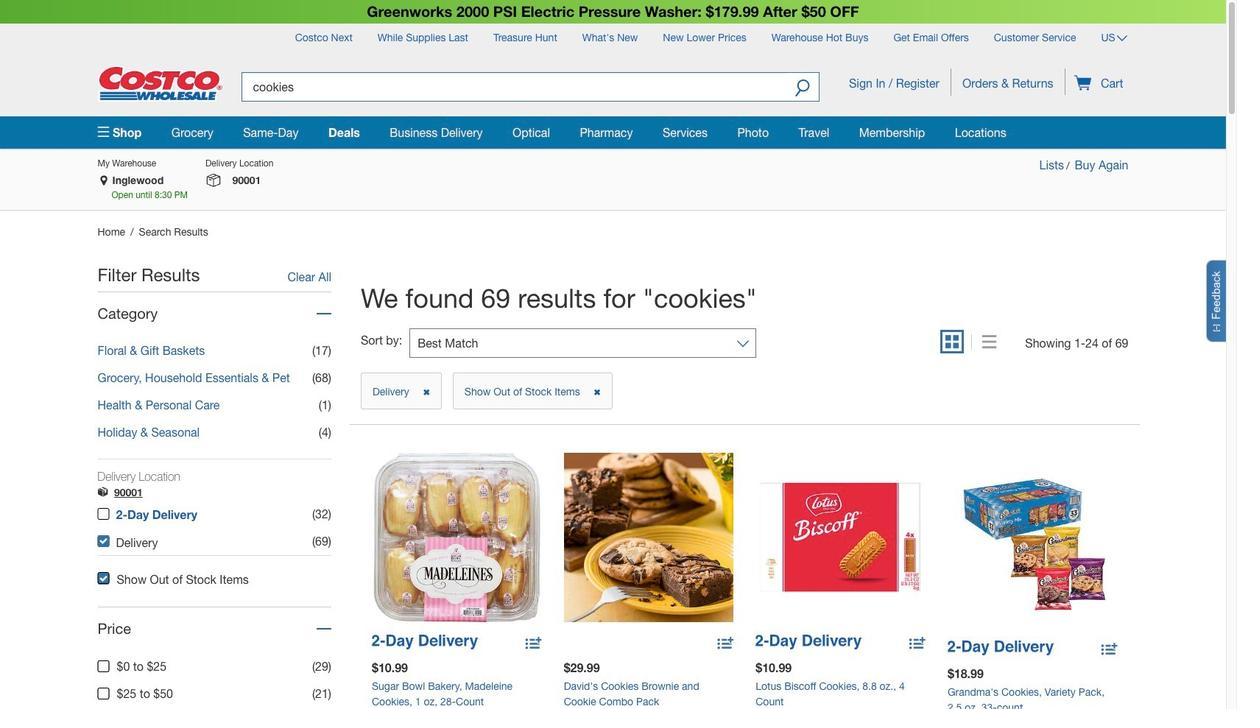Task type: describe. For each thing, give the bounding box(es) containing it.
Search text field
[[241, 72, 786, 101]]

add to list  david's cookies brownie and cookie combo pack image
[[718, 635, 734, 654]]

main element
[[98, 116, 1129, 149]]

search image
[[795, 78, 810, 99]]

add to list  lotus biscoff cookies, 8.8 oz., 4 count image
[[910, 635, 926, 654]]

2 horizontal spatial 2-day delivery image
[[948, 641, 1054, 656]]

costco delivery location image
[[98, 487, 108, 500]]

david's cookies brownie and cookie combo pack image
[[564, 453, 734, 623]]



Task type: vqa. For each thing, say whether or not it's contained in the screenshot.
Decrease Quantity icon corresponding to Knott'S Bite Size Cookies, Strawberry Shortbread, 2 Oz, 36-Count image
no



Task type: locate. For each thing, give the bounding box(es) containing it.
add to list image
[[1101, 640, 1118, 654]]

0 horizontal spatial 2-day delivery image
[[372, 635, 478, 650]]

grandma's cookies, variety pack, 2.5 oz, 33-count image
[[948, 459, 1118, 629]]

2-day delivery image for lotus biscoff cookies, 8.8 oz., 4 count image
[[756, 635, 862, 650]]

costco us homepage image
[[98, 65, 223, 101]]

lotus biscoff cookies, 8.8 oz., 4 count image
[[756, 453, 926, 623]]

Search text field
[[241, 72, 786, 101]]

2-day delivery image
[[372, 635, 478, 650], [756, 635, 862, 650], [948, 641, 1054, 656]]

1 horizontal spatial 2-day delivery image
[[756, 635, 862, 650]]

sugar bowl bakery, madeleine cookies, 1 oz, 28-count image
[[372, 453, 542, 623]]

list view image
[[983, 335, 997, 351]]

2-day delivery image for sugar bowl bakery, madeleine cookies, 1 oz, 28-count 'image'
[[372, 635, 478, 650]]

grid view image
[[946, 335, 959, 351]]

add to list  sugar bowl bakery, madeleine cookies, 1 oz, 28-count image
[[526, 635, 542, 654]]



